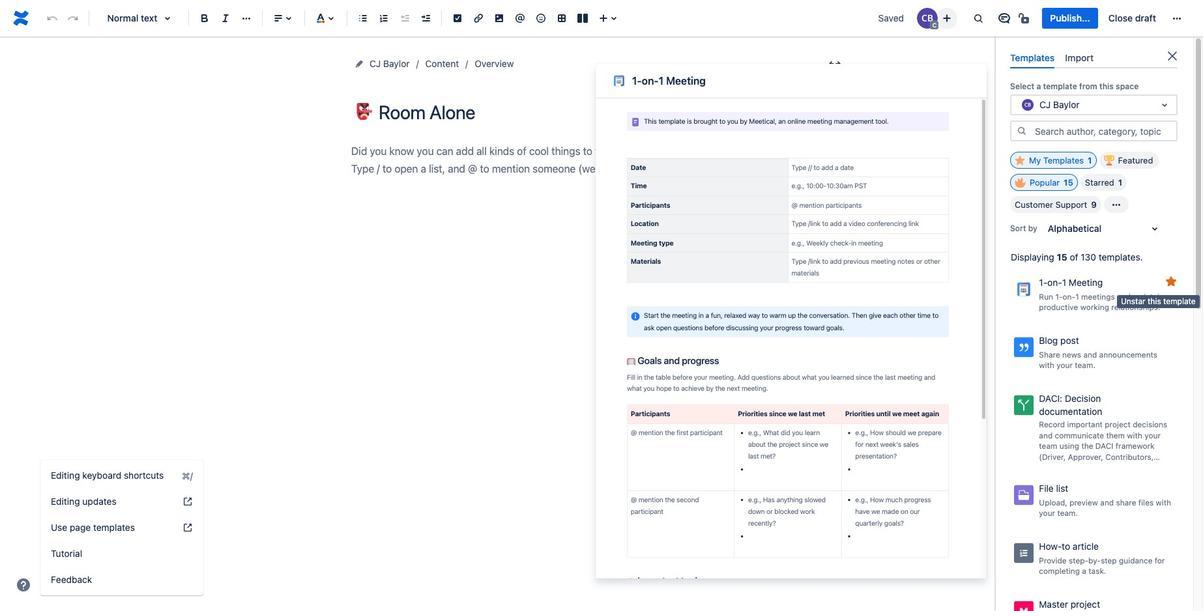Task type: vqa. For each thing, say whether or not it's contained in the screenshot.


Task type: describe. For each thing, give the bounding box(es) containing it.
working
[[1081, 303, 1110, 313]]

close
[[1109, 12, 1134, 23]]

feedback
[[51, 575, 92, 586]]

template for this
[[1164, 297, 1196, 307]]

upload,
[[1040, 498, 1068, 508]]

undo ⌘z image
[[44, 10, 60, 26]]

guidance
[[1120, 556, 1153, 566]]

daci
[[1096, 442, 1114, 451]]

productive
[[1040, 303, 1079, 313]]

meeting for 1-on-1 meeting run 1-on-1 meetings and maintain productive working relationships.
[[1069, 277, 1104, 288]]

1 up productive
[[1063, 277, 1067, 288]]

bullet list ⌘⇧8 image
[[355, 10, 371, 26]]

with inside the "daci: decision documentation record important project decisions and communicate them with your team using the daci framework (driver, approver, contributors, informed)."
[[1128, 431, 1143, 441]]

use page templates link
[[40, 515, 203, 541]]

and inside the 'file list upload, preview and share files with your team.'
[[1101, 498, 1115, 508]]

1 left meetings
[[1076, 292, 1080, 302]]

1 right status
[[659, 75, 664, 87]]

file list upload, preview and share files with your team.
[[1040, 483, 1172, 519]]

the
[[1082, 442, 1094, 451]]

completing
[[1040, 567, 1081, 577]]

import
[[1066, 52, 1094, 63]]

1 right 'starred'
[[1119, 178, 1123, 188]]

daci:
[[1040, 393, 1063, 404]]

and inside blog post share news and announcements with your team.
[[1084, 350, 1098, 360]]

overview
[[475, 58, 514, 69]]

support
[[1056, 200, 1088, 210]]

1 vertical spatial baylor
[[1054, 99, 1080, 110]]

unstar
[[1122, 297, 1146, 307]]

action item image
[[450, 10, 466, 26]]

0 vertical spatial 15
[[1064, 178, 1074, 188]]

list
[[1057, 483, 1069, 494]]

project inside the "daci: decision documentation record important project decisions and communicate them with your team using the daci framework (driver, approver, contributors, informed)."
[[1106, 420, 1131, 430]]

unstar this template
[[1122, 297, 1196, 307]]

announcements
[[1100, 350, 1158, 360]]

blog
[[1040, 335, 1059, 346]]

add image, video, or file image
[[492, 10, 507, 26]]

status
[[593, 81, 620, 92]]

featured
[[1119, 155, 1154, 166]]

with inside blog post share news and announcements with your team.
[[1040, 361, 1055, 371]]

relationships.
[[1112, 303, 1161, 313]]

using
[[1060, 442, 1080, 451]]

editing updates
[[51, 496, 117, 507]]

move this page image
[[354, 59, 365, 69]]

my templates
[[1030, 155, 1085, 166]]

close draft button
[[1101, 8, 1165, 29]]

help image inside 'editing updates' link
[[183, 497, 193, 507]]

how-to article provide step-by-step guidance for completing a task.
[[1040, 541, 1166, 577]]

2 vertical spatial on-
[[1063, 292, 1076, 302]]

overview link
[[475, 56, 514, 72]]

1 vertical spatial cj baylor
[[1040, 99, 1080, 110]]

file
[[1040, 483, 1054, 494]]

on- for 1-on-1 meeting run 1-on-1 meetings and maintain productive working relationships.
[[1048, 277, 1063, 288]]

article
[[1073, 541, 1099, 552]]

content
[[426, 58, 459, 69]]

editing keyboard shortcuts
[[51, 470, 164, 481]]

bold ⌘b image
[[197, 10, 213, 26]]

use page templates
[[51, 522, 135, 533]]

outdent ⇧tab image
[[397, 10, 413, 26]]

select
[[1011, 82, 1035, 91]]

templates inside tab list
[[1011, 52, 1055, 63]]

sort by
[[1011, 224, 1038, 233]]

draft
[[1136, 12, 1157, 23]]

0 vertical spatial this
[[1100, 82, 1114, 91]]

0 vertical spatial baylor
[[383, 58, 410, 69]]

template for a
[[1044, 82, 1078, 91]]

decision
[[1066, 393, 1102, 404]]

more formatting image
[[239, 10, 254, 26]]

1-on-1 meeting run 1-on-1 meetings and maintain productive working relationships.
[[1040, 277, 1165, 313]]

team. inside the 'file list upload, preview and share files with your team.'
[[1058, 509, 1079, 519]]

editing for editing keyboard shortcuts
[[51, 470, 80, 481]]

normal text button
[[95, 4, 183, 33]]

editing updates link
[[40, 489, 203, 515]]

0 horizontal spatial cj
[[370, 58, 381, 69]]

shortcuts
[[124, 470, 164, 481]]

featured button
[[1100, 152, 1160, 169]]

1- for 1-on-1 meeting run 1-on-1 meetings and maintain productive working relationships.
[[1040, 277, 1048, 288]]

editing for editing updates
[[51, 496, 80, 507]]

starred
[[1086, 178, 1115, 188]]

decisions
[[1134, 420, 1168, 430]]

space
[[1117, 82, 1139, 91]]

framework
[[1116, 442, 1155, 451]]

0 vertical spatial a
[[1037, 82, 1042, 91]]

0 vertical spatial cj baylor
[[370, 58, 410, 69]]

unstar this template tooltip
[[1118, 295, 1200, 308]]

1 vertical spatial 15
[[1057, 252, 1068, 263]]

by
[[1029, 224, 1038, 233]]

a inside how-to article provide step-by-step guidance for completing a task.
[[1083, 567, 1087, 577]]

publish... button
[[1043, 8, 1099, 29]]

normal
[[107, 12, 139, 23]]

step
[[1102, 556, 1118, 566]]

add
[[573, 81, 591, 92]]

saved
[[879, 12, 905, 23]]

step-
[[1069, 556, 1089, 566]]

customer support 9
[[1015, 200, 1097, 210]]

by-
[[1089, 556, 1102, 566]]

feedback button
[[40, 567, 203, 593]]

tutorial
[[51, 548, 82, 560]]

master project
[[1040, 599, 1103, 612]]

open image
[[1158, 97, 1173, 113]]

use
[[51, 522, 67, 533]]

make page full-width image
[[828, 56, 843, 72]]

(driver,
[[1040, 453, 1067, 462]]

updates
[[82, 496, 117, 507]]



Task type: locate. For each thing, give the bounding box(es) containing it.
1- up productive
[[1056, 292, 1063, 302]]

invite to edit image
[[940, 10, 956, 26]]

blog post share news and announcements with your team.
[[1040, 335, 1158, 371]]

0 horizontal spatial baylor
[[383, 58, 410, 69]]

popular
[[1030, 178, 1060, 188]]

add status button
[[552, 79, 628, 95]]

unstar 1-on-1 meeting image
[[1164, 274, 1180, 290]]

starred 1
[[1086, 178, 1123, 188]]

1- for 1-on-1 meeting
[[633, 75, 642, 87]]

cj right move this page image
[[370, 58, 381, 69]]

0 vertical spatial project
[[1106, 420, 1131, 430]]

run
[[1040, 292, 1054, 302]]

close templates and import image
[[1165, 48, 1181, 64]]

cj baylor
[[370, 58, 410, 69], [1040, 99, 1080, 110]]

post
[[1061, 335, 1080, 346]]

on- up run
[[1048, 277, 1063, 288]]

maintain
[[1134, 292, 1165, 302]]

1 vertical spatial help image
[[16, 578, 31, 593]]

normal text
[[107, 12, 158, 23]]

cj baylor down select a template from this space
[[1040, 99, 1080, 110]]

0 horizontal spatial cj baylor
[[370, 58, 410, 69]]

meetings
[[1082, 292, 1116, 302]]

1 horizontal spatial help image
[[183, 497, 193, 507]]

15 up support
[[1064, 178, 1074, 188]]

tutorial button
[[40, 541, 203, 567]]

news
[[1063, 350, 1082, 360]]

no restrictions image
[[1018, 10, 1034, 26]]

1 vertical spatial template
[[1164, 297, 1196, 307]]

documentation
[[1040, 406, 1103, 417]]

customer
[[1015, 200, 1054, 210]]

1 up 'starred'
[[1089, 155, 1093, 166]]

1 horizontal spatial project
[[1106, 420, 1131, 430]]

project right master
[[1071, 599, 1101, 610]]

templates
[[93, 522, 135, 533]]

0 vertical spatial help image
[[183, 497, 193, 507]]

this right "unstar"
[[1148, 297, 1162, 307]]

1 horizontal spatial a
[[1083, 567, 1087, 577]]

emoji image
[[533, 10, 549, 26]]

a
[[1037, 82, 1042, 91], [1083, 567, 1087, 577]]

a down step-
[[1083, 567, 1087, 577]]

templates right my
[[1044, 155, 1085, 166]]

1 vertical spatial meeting
[[1069, 277, 1104, 288]]

your inside blog post share news and announcements with your team.
[[1057, 361, 1073, 371]]

0 vertical spatial template
[[1044, 82, 1078, 91]]

0 vertical spatial your
[[1057, 361, 1073, 371]]

1 horizontal spatial cj baylor
[[1040, 99, 1080, 110]]

1 vertical spatial with
[[1128, 431, 1143, 441]]

templates up 'select'
[[1011, 52, 1055, 63]]

and inside 1-on-1 meeting run 1-on-1 meetings and maintain productive working relationships.
[[1118, 292, 1131, 302]]

record
[[1040, 420, 1066, 430]]

1 vertical spatial project
[[1071, 599, 1101, 610]]

template inside tooltip
[[1164, 297, 1196, 307]]

from
[[1080, 82, 1098, 91]]

1-on-1 meeting
[[633, 75, 706, 87]]

mention image
[[513, 10, 528, 26]]

master
[[1040, 599, 1069, 610]]

0 vertical spatial templates
[[1011, 52, 1055, 63]]

team. down news
[[1076, 361, 1096, 371]]

your down news
[[1057, 361, 1073, 371]]

alphabetical button
[[1041, 219, 1171, 239]]

2 horizontal spatial with
[[1157, 498, 1172, 508]]

15
[[1064, 178, 1074, 188], [1057, 252, 1068, 263]]

and up team
[[1040, 431, 1053, 441]]

tab list
[[1006, 47, 1184, 69]]

project inside master project
[[1071, 599, 1101, 610]]

team.
[[1076, 361, 1096, 371], [1058, 509, 1079, 519]]

them
[[1107, 431, 1126, 441]]

1
[[659, 75, 664, 87], [1089, 155, 1093, 166], [1119, 178, 1123, 188], [1063, 277, 1067, 288], [1076, 292, 1080, 302]]

add status
[[573, 81, 620, 92]]

link image
[[471, 10, 486, 26]]

content link
[[426, 56, 459, 72]]

1- right status
[[633, 75, 642, 87]]

1 vertical spatial team.
[[1058, 509, 1079, 519]]

keyboard
[[82, 470, 121, 481]]

templates.
[[1099, 252, 1144, 263]]

with down share
[[1040, 361, 1055, 371]]

template left from
[[1044, 82, 1078, 91]]

this
[[1100, 82, 1114, 91], [1148, 297, 1162, 307]]

0 horizontal spatial this
[[1100, 82, 1114, 91]]

1 vertical spatial cj
[[1040, 99, 1051, 110]]

meeting inside 1-on-1 meeting run 1-on-1 meetings and maintain productive working relationships.
[[1069, 277, 1104, 288]]

Main content area, start typing to enter text. text field
[[352, 143, 847, 179]]

more image
[[1170, 10, 1186, 26]]

displaying 15 of 130 templates.
[[1011, 252, 1144, 263]]

0 horizontal spatial template
[[1044, 82, 1078, 91]]

0 horizontal spatial on-
[[642, 75, 659, 87]]

redo ⌘⇧z image
[[65, 10, 81, 26]]

meeting
[[667, 75, 706, 87], [1069, 277, 1104, 288]]

on- for 1-on-1 meeting
[[642, 75, 659, 87]]

your inside the "daci: decision documentation record important project decisions and communicate them with your team using the daci framework (driver, approver, contributors, informed)."
[[1145, 431, 1161, 441]]

provide
[[1040, 556, 1067, 566]]

daci: decision documentation record important project decisions and communicate them with your team using the daci framework (driver, approver, contributors, informed).
[[1040, 393, 1168, 473]]

a right 'select'
[[1037, 82, 1042, 91]]

editing up "use"
[[51, 496, 80, 507]]

cj baylor link
[[370, 56, 410, 72]]

9
[[1092, 200, 1097, 210]]

help image left feedback
[[16, 578, 31, 593]]

1 horizontal spatial template
[[1164, 297, 1196, 307]]

close draft
[[1109, 12, 1157, 23]]

1 horizontal spatial meeting
[[1069, 277, 1104, 288]]

preview
[[1070, 498, 1099, 508]]

cj baylor image
[[918, 8, 939, 29]]

meeting for 1-on-1 meeting
[[667, 75, 706, 87]]

align left image
[[271, 10, 286, 26]]

cj down select a template from this space
[[1040, 99, 1051, 110]]

0 vertical spatial 1-
[[633, 75, 642, 87]]

text
[[141, 12, 158, 23]]

alphabetical
[[1049, 223, 1102, 234]]

template down unstar 1-on-1 meeting "icon"
[[1164, 297, 1196, 307]]

editing
[[51, 470, 80, 481], [51, 496, 80, 507]]

0 horizontal spatial help image
[[16, 578, 31, 593]]

0 vertical spatial editing
[[51, 470, 80, 481]]

with up framework
[[1128, 431, 1143, 441]]

130
[[1081, 252, 1097, 263]]

project up them
[[1106, 420, 1131, 430]]

your inside the 'file list upload, preview and share files with your team.'
[[1040, 509, 1056, 519]]

and left the share
[[1101, 498, 1115, 508]]

on- up productive
[[1063, 292, 1076, 302]]

2 editing from the top
[[51, 496, 80, 507]]

and inside the "daci: decision documentation record important project decisions and communicate them with your team using the daci framework (driver, approver, contributors, informed)."
[[1040, 431, 1053, 441]]

0 vertical spatial cj
[[370, 58, 381, 69]]

help image
[[183, 497, 193, 507], [16, 578, 31, 593]]

1 horizontal spatial your
[[1057, 361, 1073, 371]]

0 vertical spatial team.
[[1076, 361, 1096, 371]]

indent tab image
[[418, 10, 434, 26]]

1 horizontal spatial this
[[1148, 297, 1162, 307]]

this right from
[[1100, 82, 1114, 91]]

more categories image
[[1109, 197, 1125, 213]]

1 vertical spatial this
[[1148, 297, 1162, 307]]

2 vertical spatial with
[[1157, 498, 1172, 508]]

0 vertical spatial meeting
[[667, 75, 706, 87]]

0 horizontal spatial meeting
[[667, 75, 706, 87]]

comment icon image
[[997, 10, 1013, 26]]

table image
[[554, 10, 570, 26]]

team. down upload,
[[1058, 509, 1079, 519]]

15 left of
[[1057, 252, 1068, 263]]

of
[[1070, 252, 1079, 263]]

task.
[[1089, 567, 1107, 577]]

1 vertical spatial your
[[1145, 431, 1161, 441]]

cj baylor right move this page image
[[370, 58, 410, 69]]

share
[[1040, 350, 1061, 360]]

1 vertical spatial editing
[[51, 496, 80, 507]]

1-
[[633, 75, 642, 87], [1040, 277, 1048, 288], [1056, 292, 1063, 302]]

Give this page a title text field
[[379, 102, 847, 123]]

help image up help icon
[[183, 497, 193, 507]]

search icon image
[[1017, 126, 1028, 136]]

your down upload,
[[1040, 509, 1056, 519]]

master project button
[[1008, 595, 1181, 612]]

and right news
[[1084, 350, 1098, 360]]

find and replace image
[[971, 10, 987, 26]]

2 horizontal spatial on-
[[1063, 292, 1076, 302]]

1 editing from the top
[[51, 470, 80, 481]]

communicate
[[1056, 431, 1105, 441]]

baylor right move this page image
[[383, 58, 410, 69]]

share
[[1117, 498, 1137, 508]]

2 vertical spatial 1-
[[1056, 292, 1063, 302]]

0 horizontal spatial project
[[1071, 599, 1101, 610]]

1 vertical spatial 1-
[[1040, 277, 1048, 288]]

1- up run
[[1040, 277, 1048, 288]]

:japanese_goblin: image
[[356, 103, 373, 120]]

0 vertical spatial on-
[[642, 75, 659, 87]]

your down "decisions"
[[1145, 431, 1161, 441]]

page
[[70, 522, 91, 533]]

layouts image
[[575, 10, 591, 26]]

2 vertical spatial your
[[1040, 509, 1056, 519]]

files
[[1139, 498, 1154, 508]]

baylor down select a template from this space
[[1054, 99, 1080, 110]]

my
[[1030, 155, 1042, 166]]

0 vertical spatial with
[[1040, 361, 1055, 371]]

with inside the 'file list upload, preview and share files with your team.'
[[1157, 498, 1172, 508]]

1 vertical spatial a
[[1083, 567, 1087, 577]]

1 horizontal spatial on-
[[1048, 277, 1063, 288]]

on- right status
[[642, 75, 659, 87]]

italic ⌘i image
[[218, 10, 233, 26]]

1 vertical spatial on-
[[1048, 277, 1063, 288]]

team. inside blog post share news and announcements with your team.
[[1076, 361, 1096, 371]]

None text field
[[1021, 99, 1023, 112]]

numbered list ⌘⇧7 image
[[376, 10, 392, 26]]

0 horizontal spatial your
[[1040, 509, 1056, 519]]

your
[[1057, 361, 1073, 371], [1145, 431, 1161, 441], [1040, 509, 1056, 519]]

help image
[[183, 523, 193, 533]]

to
[[1062, 541, 1071, 552]]

displaying
[[1011, 252, 1055, 263]]

important
[[1068, 420, 1103, 430]]

2 horizontal spatial 1-
[[1056, 292, 1063, 302]]

⌘/
[[182, 471, 193, 482]]

0 horizontal spatial 1-
[[633, 75, 642, 87]]

1 horizontal spatial 1-
[[1040, 277, 1048, 288]]

Search author, category, topic field
[[1032, 122, 1177, 140]]

informed).
[[1040, 463, 1078, 473]]

with right files
[[1157, 498, 1172, 508]]

team
[[1040, 442, 1058, 451]]

templates
[[1011, 52, 1055, 63], [1044, 155, 1085, 166]]

1 horizontal spatial baylor
[[1054, 99, 1080, 110]]

editing up "editing updates"
[[51, 470, 80, 481]]

select a template from this space
[[1011, 82, 1139, 91]]

1 horizontal spatial cj
[[1040, 99, 1051, 110]]

:japanese_goblin: image
[[356, 103, 373, 120]]

for
[[1155, 556, 1166, 566]]

1 vertical spatial templates
[[1044, 155, 1085, 166]]

tab list containing templates
[[1006, 47, 1184, 69]]

publish...
[[1051, 12, 1091, 23]]

1 horizontal spatial with
[[1128, 431, 1143, 441]]

this inside tooltip
[[1148, 297, 1162, 307]]

confluence image
[[10, 8, 31, 29], [10, 8, 31, 29]]

0 horizontal spatial with
[[1040, 361, 1055, 371]]

and up 'relationships.'
[[1118, 292, 1131, 302]]

0 horizontal spatial a
[[1037, 82, 1042, 91]]

2 horizontal spatial your
[[1145, 431, 1161, 441]]



